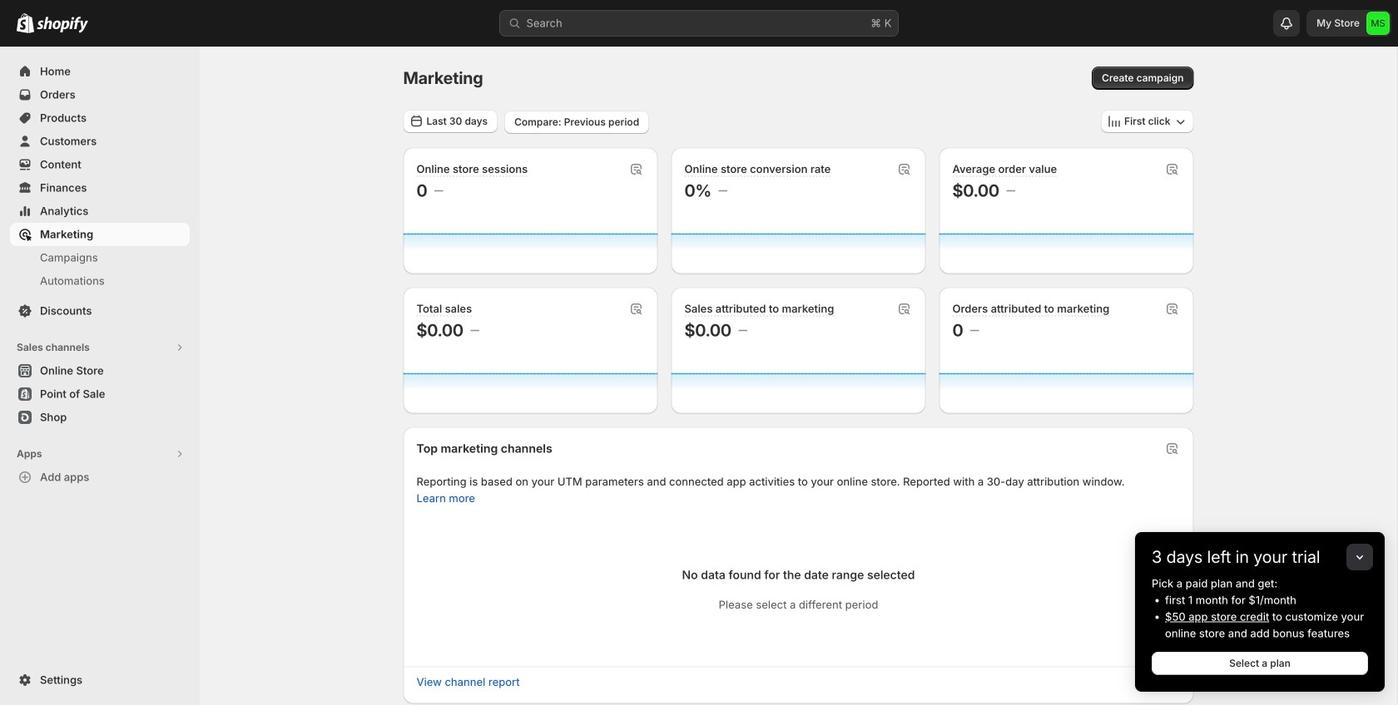 Task type: locate. For each thing, give the bounding box(es) containing it.
my store image
[[1367, 12, 1390, 35]]



Task type: vqa. For each thing, say whether or not it's contained in the screenshot.
Shopify image
yes



Task type: describe. For each thing, give the bounding box(es) containing it.
shopify image
[[37, 16, 88, 33]]

shopify image
[[17, 13, 34, 33]]



